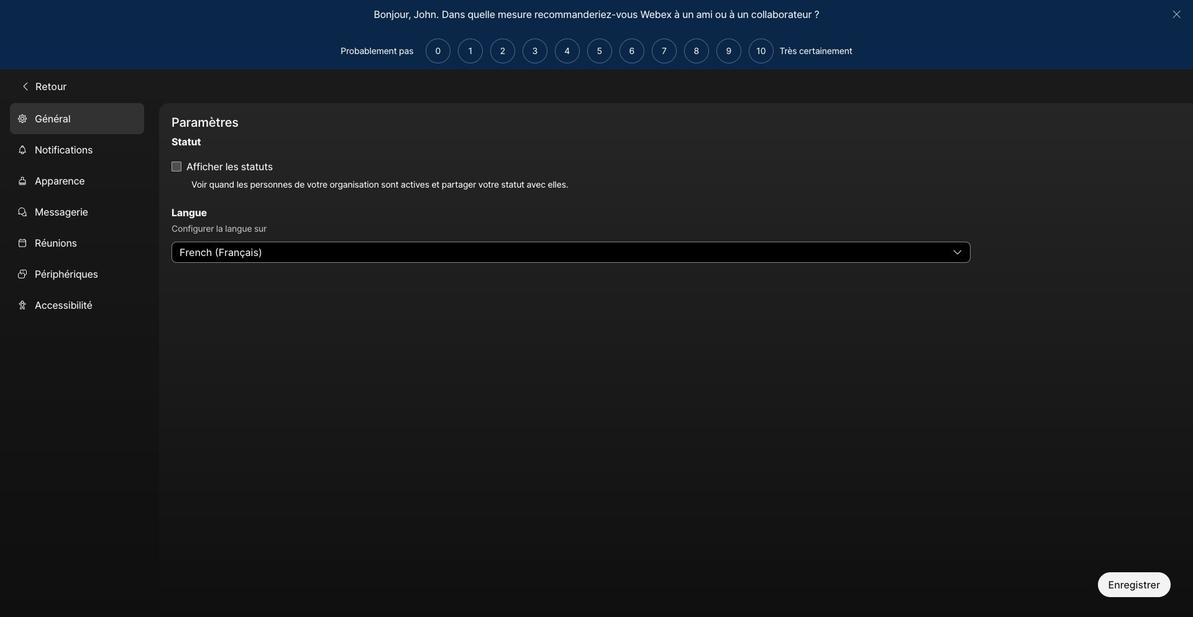 Task type: vqa. For each thing, say whether or not it's contained in the screenshot.
create new team IMAGE
no



Task type: locate. For each thing, give the bounding box(es) containing it.
wrapper image inside the notifications tab
[[17, 145, 27, 155]]

wrapper image inside 'réunions' tab
[[17, 238, 27, 248]]

1 vertical spatial wrapper image
[[953, 247, 963, 257]]

wrapper image
[[21, 81, 30, 91], [953, 247, 963, 257]]

6 wrapper image from the top
[[17, 269, 27, 279]]

wrapper image inside périphériques tab
[[17, 269, 27, 279]]

général tab
[[10, 103, 144, 134]]

périphériques tab
[[10, 258, 144, 289]]

7 wrapper image from the top
[[17, 300, 27, 310]]

4 wrapper image from the top
[[17, 207, 27, 217]]

wrapper image inside apparence tab
[[17, 176, 27, 186]]

fermer la section de notation image
[[1172, 9, 1182, 19]]

1 wrapper image from the top
[[17, 113, 27, 123]]

2 wrapper image from the top
[[17, 145, 27, 155]]

wrapper image inside messagerie tab
[[17, 207, 27, 217]]

wrapper image
[[17, 113, 27, 123], [17, 145, 27, 155], [17, 176, 27, 186], [17, 207, 27, 217], [17, 238, 27, 248], [17, 269, 27, 279], [17, 300, 27, 310]]

wrapper image inside général tab
[[17, 113, 27, 123]]

wrapper image inside accessibilité tab
[[17, 300, 27, 310]]

messagerie tab
[[10, 196, 144, 227]]

0 horizontal spatial wrapper image
[[21, 81, 30, 91]]

dans quelle mesure recommanderiez-vous webex à un ami ou à un collaborateur ? notez webex de 0 à 10, 0 est peu probable et 10 est très probable. toolbar
[[422, 38, 774, 63]]

apparence tab
[[10, 165, 144, 196]]

5 wrapper image from the top
[[17, 238, 27, 248]]

0 vertical spatial wrapper image
[[21, 81, 30, 91]]

wrapper image for the notifications tab
[[17, 145, 27, 155]]

3 wrapper image from the top
[[17, 176, 27, 186]]



Task type: describe. For each thing, give the bounding box(es) containing it.
paramètres navigation
[[0, 103, 159, 617]]

wrapper image for périphériques tab
[[17, 269, 27, 279]]

wrapper image for messagerie tab
[[17, 207, 27, 217]]

wrapper image for accessibilité tab
[[17, 300, 27, 310]]

wrapper image for général tab
[[17, 113, 27, 123]]

1 horizontal spatial wrapper image
[[953, 247, 963, 257]]

notifications tab
[[10, 134, 144, 165]]

wrapper image for apparence tab
[[17, 176, 27, 186]]

réunions tab
[[10, 227, 144, 258]]

accessibilité tab
[[10, 289, 144, 321]]

wrapper image for 'réunions' tab
[[17, 238, 27, 248]]



